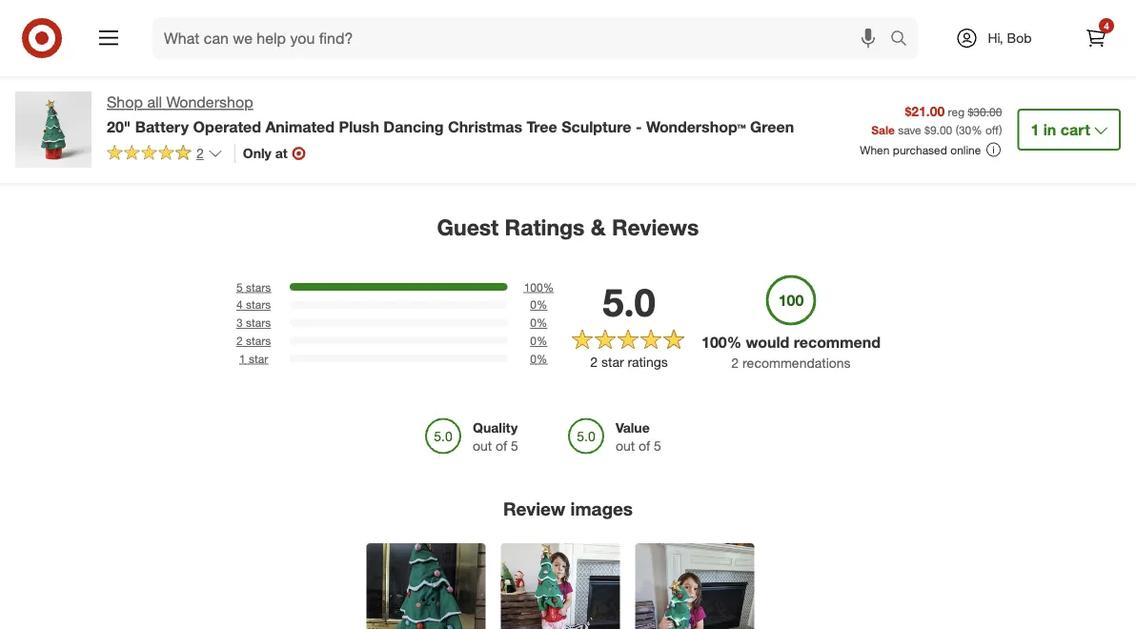 Task type: vqa. For each thing, say whether or not it's contained in the screenshot.
the Game
no



Task type: describe. For each thing, give the bounding box(es) containing it.
caraway home 4.5qt saute pan with lid cream sponsored
[[805, 16, 960, 64]]

stars for 2 stars
[[246, 334, 271, 348]]

christmas
[[448, 117, 522, 136]]

kinder holiday milk chocolate countdown calendar - 4.4oz sponsored
[[610, 16, 744, 80]]

of for value
[[639, 438, 650, 455]]

0 for 2 stars
[[530, 334, 537, 348]]

review images
[[503, 498, 633, 520]]

chocolate
[[610, 33, 671, 49]]

purchased
[[893, 143, 947, 157]]

star
[[261, 30, 285, 47]]

shop
[[107, 93, 143, 112]]

guest review image 3 of 3, zoom in image
[[635, 544, 754, 629]]

guest ratings & reviews
[[437, 214, 699, 241]]

2 star ratings
[[590, 354, 668, 371]]

sponsored inside caraway home 6.5qt dutch oven with lid navy sponsored
[[416, 49, 472, 64]]

$30.00
[[968, 104, 1002, 119]]

$21.00
[[905, 103, 945, 119]]

)
[[999, 122, 1002, 137]]

sponsored inside caraway home 10.5" ceramic fry pan slate sponsored
[[27, 64, 83, 78]]

reg for reg $44.99 sale lego star wars 2023 advent calendar holiday building set 75366
[[221, 16, 238, 30]]

stars for 4 stars
[[246, 298, 271, 312]]

- inside shop all wondershop 20" battery operated animated plush dancing christmas tree sculpture - wondershop™ green
[[636, 117, 642, 136]]

% for 3 stars
[[537, 316, 548, 330]]

guest
[[437, 214, 499, 241]]

sculpture
[[562, 117, 632, 136]]

5 stars
[[236, 280, 271, 294]]

quality out of 5
[[473, 419, 518, 455]]

navy
[[540, 33, 570, 49]]

dutch
[[416, 33, 451, 49]]

out for value out of 5
[[616, 438, 635, 455]]

with for 6.5qt
[[490, 33, 515, 49]]

ratings
[[628, 354, 668, 371]]

operated
[[193, 117, 261, 136]]

1 in cart
[[1031, 120, 1090, 139]]

100 % would recommend 2 recommendations
[[702, 333, 881, 371]]

recommendations
[[743, 354, 851, 371]]

caraway home 6.5qt dutch oven with lid navy sponsored
[[416, 16, 570, 64]]

bin
[[1049, 49, 1069, 66]]

% for 2 stars
[[537, 334, 548, 348]]

4pack
[[1058, 16, 1095, 33]]

wars
[[288, 30, 318, 47]]

green
[[750, 117, 794, 136]]

reg for reg $95.00
[[27, 16, 43, 30]]

clear
[[999, 33, 1031, 49]]

when
[[860, 143, 890, 157]]

plush
[[339, 117, 379, 136]]

19qt
[[1099, 16, 1126, 33]]

caraway home 10.5" ceramic fry pan slate sponsored
[[27, 30, 160, 78]]

% for 1 star
[[537, 352, 548, 366]]

20"
[[107, 117, 131, 136]]

when purchased online
[[860, 143, 981, 157]]

4 link
[[1075, 17, 1117, 59]]

pan inside caraway home 4.5qt saute pan with lid cream sponsored
[[843, 33, 866, 49]]

bob
[[1007, 30, 1032, 46]]

reviews
[[612, 214, 699, 241]]

advent
[[221, 47, 263, 64]]

battery
[[135, 117, 189, 136]]

in
[[1044, 120, 1057, 139]]

4 stars
[[236, 298, 271, 312]]

% for 4 stars
[[537, 298, 548, 312]]

countdown
[[675, 33, 744, 49]]

would
[[746, 333, 790, 352]]

guest review image 1 of 3, zoom in image
[[367, 544, 486, 629]]

fry
[[80, 47, 99, 64]]

caraway for dutch
[[416, 16, 467, 33]]

75366
[[297, 64, 334, 80]]

tree
[[527, 117, 557, 136]]

wondershop
[[166, 93, 253, 112]]

all
[[147, 93, 162, 112]]

0 for 1 star
[[530, 352, 537, 366]]

6.5qt
[[510, 16, 541, 33]]

2 stars
[[236, 334, 271, 348]]

home for fry
[[82, 30, 118, 47]]

images
[[571, 498, 633, 520]]

home for pan
[[860, 16, 896, 33]]

only at
[[243, 145, 288, 161]]

usa
[[1027, 16, 1054, 33]]

value out of 5
[[616, 419, 661, 455]]

2023
[[322, 30, 352, 47]]

with inside iris usa 4pack 19qt clear view plastic storage bin with lid
[[1072, 49, 1097, 66]]

ratings
[[505, 214, 585, 241]]

review
[[503, 498, 566, 520]]

wondershop™
[[646, 117, 746, 136]]

ceramic
[[27, 47, 77, 64]]

100 for 100 % would recommend 2 recommendations
[[702, 333, 727, 352]]

1 star
[[239, 352, 268, 366]]

iris
[[999, 16, 1024, 33]]

oven
[[455, 33, 486, 49]]

- inside kinder holiday milk chocolate countdown calendar - 4.4oz sponsored
[[668, 49, 673, 66]]

sale inside $21.00 reg $30.00 sale save $ 9.00 ( 30 % off )
[[871, 122, 895, 137]]

reg $44.99 sale lego star wars 2023 advent calendar holiday building set 75366
[[221, 16, 369, 80]]

2 for 2 star ratings
[[590, 354, 598, 371]]

$95.00
[[47, 16, 81, 30]]

plastic
[[1066, 33, 1106, 49]]

(
[[956, 122, 959, 137]]

only
[[243, 145, 272, 161]]

&
[[591, 214, 606, 241]]

% inside 100 % would recommend 2 recommendations
[[727, 333, 742, 352]]

lid for 4.5qt
[[898, 33, 916, 49]]

holiday inside reg $44.99 sale lego star wars 2023 advent calendar holiday building set 75366
[[325, 47, 369, 64]]

animated
[[265, 117, 335, 136]]

at
[[275, 145, 288, 161]]

milk
[[701, 16, 726, 33]]

caraway for ceramic
[[27, 30, 78, 47]]

holiday inside kinder holiday milk chocolate countdown calendar - 4.4oz sponsored
[[653, 16, 698, 33]]

kinder
[[610, 16, 649, 33]]

slate
[[130, 47, 160, 64]]



Task type: locate. For each thing, give the bounding box(es) containing it.
- right sculpture at the top of page
[[636, 117, 642, 136]]

4 for 4
[[1104, 20, 1109, 31]]

holiday right wars
[[325, 47, 369, 64]]

% for 5 stars
[[543, 280, 554, 294]]

0 %
[[530, 298, 548, 312], [530, 316, 548, 330], [530, 334, 548, 348], [530, 352, 548, 366]]

star for 2
[[601, 354, 624, 371]]

2 link
[[107, 144, 223, 166]]

2 out from the left
[[616, 438, 635, 455]]

0 % for 2 stars
[[530, 334, 548, 348]]

stars
[[246, 280, 271, 294], [246, 298, 271, 312], [246, 316, 271, 330], [246, 334, 271, 348]]

recommend
[[794, 333, 881, 352]]

of down quality
[[496, 438, 507, 455]]

1 vertical spatial 4
[[236, 298, 243, 312]]

0 % for 3 stars
[[530, 316, 548, 330]]

1
[[1031, 120, 1039, 139], [239, 352, 246, 366]]

lid inside caraway home 4.5qt saute pan with lid cream sponsored
[[898, 33, 916, 49]]

reg $95.00
[[27, 16, 81, 30]]

stars down '5 stars' on the left
[[246, 298, 271, 312]]

1 horizontal spatial 1
[[1031, 120, 1039, 139]]

caraway inside caraway home 10.5" ceramic fry pan slate sponsored
[[27, 30, 78, 47]]

10.5"
[[121, 30, 153, 47]]

home inside caraway home 6.5qt dutch oven with lid navy sponsored
[[471, 16, 507, 33]]

4 stars from the top
[[246, 334, 271, 348]]

pan right saute
[[843, 33, 866, 49]]

30
[[959, 122, 972, 137]]

with right 'bin'
[[1072, 49, 1097, 66]]

5 down quality
[[511, 438, 518, 455]]

1 vertical spatial holiday
[[325, 47, 369, 64]]

2 down operated
[[196, 145, 204, 161]]

0 vertical spatial 4
[[1104, 20, 1109, 31]]

home for oven
[[471, 16, 507, 33]]

lid inside caraway home 6.5qt dutch oven with lid navy sponsored
[[518, 33, 537, 49]]

of inside value out of 5
[[639, 438, 650, 455]]

dancing
[[384, 117, 444, 136]]

cart
[[1061, 120, 1090, 139]]

home left '4.5qt'
[[860, 16, 896, 33]]

0
[[530, 298, 537, 312], [530, 316, 537, 330], [530, 334, 537, 348], [530, 352, 537, 366]]

sale inside reg $44.99 sale lego star wars 2023 advent calendar holiday building set 75366
[[278, 16, 301, 30]]

0 horizontal spatial with
[[490, 33, 515, 49]]

0 horizontal spatial calendar
[[267, 47, 321, 64]]

-
[[668, 49, 673, 66], [636, 117, 642, 136]]

1 horizontal spatial 5
[[511, 438, 518, 455]]

0 % for 1 star
[[530, 352, 548, 366]]

1 for 1 in cart
[[1031, 120, 1039, 139]]

5
[[236, 280, 243, 294], [511, 438, 518, 455], [654, 438, 661, 455]]

home inside caraway home 4.5qt saute pan with lid cream sponsored
[[860, 16, 896, 33]]

2 left ratings
[[590, 354, 598, 371]]

2 inside 100 % would recommend 2 recommendations
[[731, 354, 739, 371]]

sponsored inside caraway home 4.5qt saute pan with lid cream sponsored
[[805, 49, 861, 64]]

sponsored up shop all wondershop 20" battery operated animated plush dancing christmas tree sculpture - wondershop™ green
[[416, 49, 472, 64]]

search button
[[882, 17, 928, 63]]

stars up 4 stars at left top
[[246, 280, 271, 294]]

reg left $95.00
[[27, 16, 43, 30]]

5 for value out of 5
[[654, 438, 661, 455]]

5 for quality out of 5
[[511, 438, 518, 455]]

reg up (
[[948, 104, 965, 119]]

0 horizontal spatial out
[[473, 438, 492, 455]]

caraway left 6.5qt
[[416, 16, 467, 33]]

2 0 from the top
[[530, 316, 537, 330]]

of down value
[[639, 438, 650, 455]]

1 horizontal spatial out
[[616, 438, 635, 455]]

1 out from the left
[[473, 438, 492, 455]]

of
[[496, 438, 507, 455], [639, 438, 650, 455]]

2 horizontal spatial lid
[[1101, 49, 1119, 66]]

1 horizontal spatial home
[[471, 16, 507, 33]]

2 down the 3
[[236, 334, 243, 348]]

star down 2 stars
[[249, 352, 268, 366]]

calendar
[[267, 47, 321, 64], [610, 49, 664, 66]]

pan
[[843, 33, 866, 49], [103, 47, 126, 64]]

4 0 % from the top
[[530, 352, 548, 366]]

1 vertical spatial sale
[[871, 122, 895, 137]]

2 0 % from the top
[[530, 316, 548, 330]]

lid left navy
[[518, 33, 537, 49]]

4 up the 3
[[236, 298, 243, 312]]

2 horizontal spatial caraway
[[805, 16, 856, 33]]

3 0 % from the top
[[530, 334, 548, 348]]

home left 10.5"
[[82, 30, 118, 47]]

0 horizontal spatial home
[[82, 30, 118, 47]]

1 horizontal spatial holiday
[[653, 16, 698, 33]]

1 vertical spatial 1
[[239, 352, 246, 366]]

1 stars from the top
[[246, 280, 271, 294]]

out for quality out of 5
[[473, 438, 492, 455]]

%
[[972, 122, 982, 137], [543, 280, 554, 294], [537, 298, 548, 312], [537, 316, 548, 330], [727, 333, 742, 352], [537, 334, 548, 348], [537, 352, 548, 366]]

1 horizontal spatial calendar
[[610, 49, 664, 66]]

reg
[[27, 16, 43, 30], [221, 16, 238, 30], [948, 104, 965, 119]]

stars up 2 stars
[[246, 316, 271, 330]]

star
[[249, 352, 268, 366], [601, 354, 624, 371]]

2 horizontal spatial home
[[860, 16, 896, 33]]

1 vertical spatial 100
[[702, 333, 727, 352]]

1 horizontal spatial 4
[[1104, 20, 1109, 31]]

0 vertical spatial 100
[[524, 280, 543, 294]]

0 horizontal spatial pan
[[103, 47, 126, 64]]

9.00
[[930, 122, 953, 137]]

0 vertical spatial holiday
[[653, 16, 698, 33]]

2 inside 2 link
[[196, 145, 204, 161]]

lid inside iris usa 4pack 19qt clear view plastic storage bin with lid
[[1101, 49, 1119, 66]]

saute
[[805, 33, 839, 49]]

caraway left 'search'
[[805, 16, 856, 33]]

sponsored down "chocolate"
[[610, 66, 666, 80]]

4.5qt
[[899, 16, 930, 33]]

0 horizontal spatial lid
[[518, 33, 537, 49]]

lid
[[518, 33, 537, 49], [898, 33, 916, 49], [1101, 49, 1119, 66]]

star for 1
[[249, 352, 268, 366]]

out inside quality out of 5
[[473, 438, 492, 455]]

sponsored down reg $95.00
[[27, 64, 83, 78]]

% inside $21.00 reg $30.00 sale save $ 9.00 ( 30 % off )
[[972, 122, 982, 137]]

1 horizontal spatial star
[[601, 354, 624, 371]]

100 left would
[[702, 333, 727, 352]]

quality
[[473, 419, 518, 436]]

sponsored down clear
[[999, 66, 1055, 80]]

0 horizontal spatial -
[[636, 117, 642, 136]]

$44.99
[[241, 16, 275, 30]]

100
[[524, 280, 543, 294], [702, 333, 727, 352]]

holiday
[[653, 16, 698, 33], [325, 47, 369, 64]]

cream
[[920, 33, 960, 49]]

caraway left fry
[[27, 30, 78, 47]]

1 for 1 star
[[239, 352, 246, 366]]

lid for 6.5qt
[[518, 33, 537, 49]]

1 left in
[[1031, 120, 1039, 139]]

with left '4.5qt'
[[870, 33, 894, 49]]

of inside quality out of 5
[[496, 438, 507, 455]]

2 for 2 stars
[[236, 334, 243, 348]]

caraway inside caraway home 4.5qt saute pan with lid cream sponsored
[[805, 16, 856, 33]]

1 horizontal spatial of
[[639, 438, 650, 455]]

4 0 from the top
[[530, 352, 537, 366]]

out inside value out of 5
[[616, 438, 635, 455]]

5.0
[[603, 279, 656, 326]]

out down value
[[616, 438, 635, 455]]

4.4oz
[[677, 49, 709, 66]]

save
[[898, 122, 921, 137]]

guest review image 2 of 3, zoom in image
[[501, 544, 620, 629]]

holiday up 4.4oz
[[653, 16, 698, 33]]

home left 6.5qt
[[471, 16, 507, 33]]

1 0 % from the top
[[530, 298, 548, 312]]

1 horizontal spatial sale
[[871, 122, 895, 137]]

0 vertical spatial -
[[668, 49, 673, 66]]

value
[[616, 419, 650, 436]]

1 horizontal spatial pan
[[843, 33, 866, 49]]

3 0 from the top
[[530, 334, 537, 348]]

2 left recommendations
[[731, 354, 739, 371]]

0 horizontal spatial caraway
[[27, 30, 78, 47]]

sale up when
[[871, 122, 895, 137]]

2 stars from the top
[[246, 298, 271, 312]]

0 horizontal spatial 5
[[236, 280, 243, 294]]

hi, bob
[[988, 30, 1032, 46]]

star left ratings
[[601, 354, 624, 371]]

What can we help you find? suggestions appear below search field
[[153, 17, 895, 59]]

0 % for 4 stars
[[530, 298, 548, 312]]

100 down ratings
[[524, 280, 543, 294]]

5 up 4 stars at left top
[[236, 280, 243, 294]]

pan right fry
[[103, 47, 126, 64]]

5 inside value out of 5
[[654, 438, 661, 455]]

stars for 3 stars
[[246, 316, 271, 330]]

1 horizontal spatial -
[[668, 49, 673, 66]]

caraway inside caraway home 6.5qt dutch oven with lid navy sponsored
[[416, 16, 467, 33]]

1 vertical spatial -
[[636, 117, 642, 136]]

$
[[925, 122, 930, 137]]

2 of from the left
[[639, 438, 650, 455]]

1 horizontal spatial lid
[[898, 33, 916, 49]]

sponsored down lego
[[221, 64, 278, 78]]

0 horizontal spatial 1
[[239, 352, 246, 366]]

with right oven
[[490, 33, 515, 49]]

1 down 2 stars
[[239, 352, 246, 366]]

home
[[471, 16, 507, 33], [860, 16, 896, 33], [82, 30, 118, 47]]

0 horizontal spatial reg
[[27, 16, 43, 30]]

0 vertical spatial sale
[[278, 16, 301, 30]]

calendar inside reg $44.99 sale lego star wars 2023 advent calendar holiday building set 75366
[[267, 47, 321, 64]]

100 %
[[524, 280, 554, 294]]

with inside caraway home 4.5qt saute pan with lid cream sponsored
[[870, 33, 894, 49]]

with inside caraway home 6.5qt dutch oven with lid navy sponsored
[[490, 33, 515, 49]]

4 up plastic
[[1104, 20, 1109, 31]]

1 horizontal spatial with
[[870, 33, 894, 49]]

out
[[473, 438, 492, 455], [616, 438, 635, 455]]

3
[[236, 316, 243, 330]]

1 horizontal spatial caraway
[[416, 16, 467, 33]]

1 in cart for 20" battery operated animated plush dancing christmas tree sculpture - wondershop™ green element
[[1031, 120, 1090, 139]]

iris usa 4pack 19qt clear view plastic storage bin with lid 
[[999, 16, 1136, 99]]

stars for 5 stars
[[246, 280, 271, 294]]

1 horizontal spatial reg
[[221, 16, 238, 30]]

2 for 2
[[196, 145, 204, 161]]

out down quality
[[473, 438, 492, 455]]

sponsored inside kinder holiday milk chocolate countdown calendar - 4.4oz sponsored
[[610, 66, 666, 80]]

5 inside quality out of 5
[[511, 438, 518, 455]]

pan inside caraway home 10.5" ceramic fry pan slate sponsored
[[103, 47, 126, 64]]

stars up 1 star
[[246, 334, 271, 348]]

5 down ratings
[[654, 438, 661, 455]]

- left 4.4oz
[[668, 49, 673, 66]]

sale
[[278, 16, 301, 30], [871, 122, 895, 137]]

3 stars
[[236, 316, 271, 330]]

2 horizontal spatial reg
[[948, 104, 965, 119]]

lid down 19qt
[[1101, 49, 1119, 66]]

0 horizontal spatial holiday
[[325, 47, 369, 64]]

0 horizontal spatial star
[[249, 352, 268, 366]]

sponsored left search button
[[805, 49, 861, 64]]

100 inside 100 % would recommend 2 recommendations
[[702, 333, 727, 352]]

sale right the $44.99
[[278, 16, 301, 30]]

online
[[951, 143, 981, 157]]

home inside caraway home 10.5" ceramic fry pan slate sponsored
[[82, 30, 118, 47]]

1 0 from the top
[[530, 298, 537, 312]]

lego
[[221, 30, 257, 47]]

2
[[196, 145, 204, 161], [236, 334, 243, 348], [590, 354, 598, 371], [731, 354, 739, 371]]

1 of from the left
[[496, 438, 507, 455]]

image of 20" battery operated animated plush dancing christmas tree sculpture - wondershop™ green image
[[15, 92, 92, 168]]

0 for 4 stars
[[530, 298, 537, 312]]

with
[[490, 33, 515, 49], [870, 33, 894, 49], [1072, 49, 1097, 66]]

100 for 100 %
[[524, 280, 543, 294]]

search
[[882, 31, 928, 49]]

lid left cream
[[898, 33, 916, 49]]

shop all wondershop 20" battery operated animated plush dancing christmas tree sculpture - wondershop™ green
[[107, 93, 794, 136]]

hi,
[[988, 30, 1003, 46]]

reg inside reg $44.99 sale lego star wars 2023 advent calendar holiday building set 75366
[[221, 16, 238, 30]]

1 horizontal spatial 100
[[702, 333, 727, 352]]

reg inside $21.00 reg $30.00 sale save $ 9.00 ( 30 % off )
[[948, 104, 965, 119]]

storage
[[999, 49, 1045, 66]]

caraway for saute
[[805, 16, 856, 33]]

0 horizontal spatial of
[[496, 438, 507, 455]]

0 for 3 stars
[[530, 316, 537, 330]]

calendar inside kinder holiday milk chocolate countdown calendar - 4.4oz sponsored
[[610, 49, 664, 66]]

sponsored
[[416, 49, 472, 64], [805, 49, 861, 64], [27, 64, 83, 78], [221, 64, 278, 78], [610, 66, 666, 80], [999, 66, 1055, 80]]

reg left the $44.99
[[221, 16, 238, 30]]

2 horizontal spatial with
[[1072, 49, 1097, 66]]

building
[[221, 64, 270, 80]]

0 horizontal spatial sale
[[278, 16, 301, 30]]

2 horizontal spatial 5
[[654, 438, 661, 455]]

4 for 4 stars
[[236, 298, 243, 312]]

0 horizontal spatial 4
[[236, 298, 243, 312]]

$21.00 reg $30.00 sale save $ 9.00 ( 30 % off )
[[871, 103, 1002, 137]]

0 vertical spatial 1
[[1031, 120, 1039, 139]]

set
[[273, 64, 293, 80]]

3 stars from the top
[[246, 316, 271, 330]]

with for 4.5qt
[[870, 33, 894, 49]]

of for quality
[[496, 438, 507, 455]]

0 horizontal spatial 100
[[524, 280, 543, 294]]



